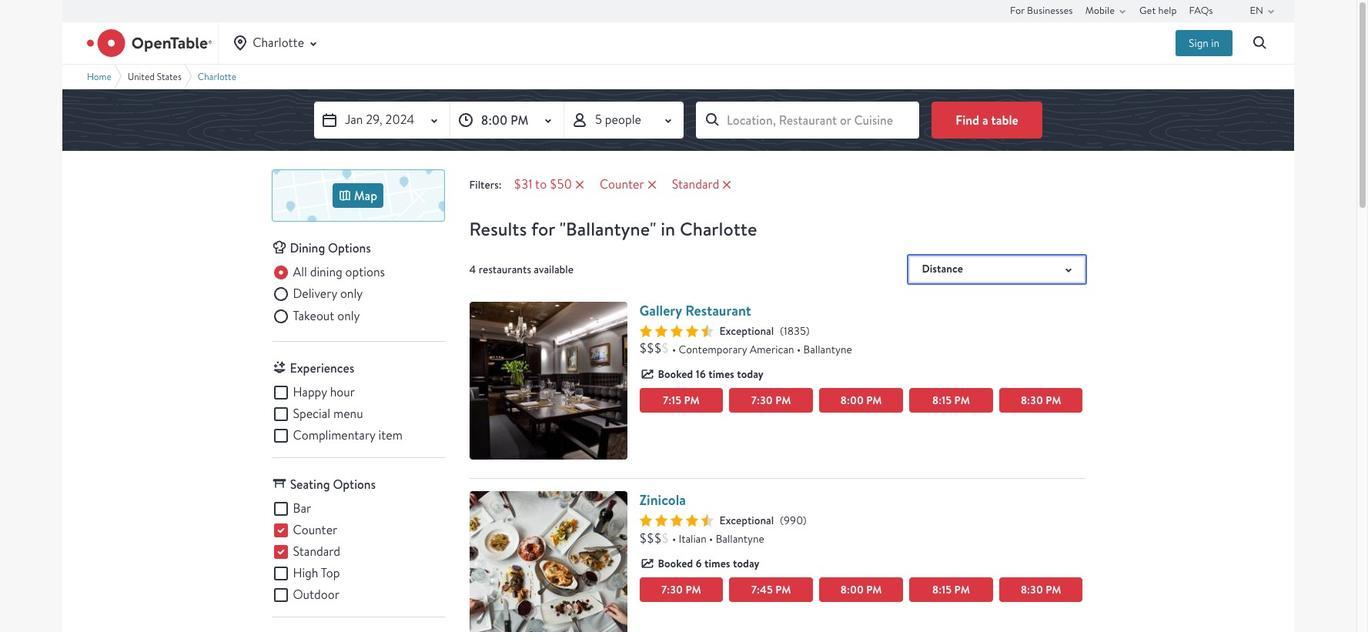 Task type: locate. For each thing, give the bounding box(es) containing it.
) for gallery restaurant
[[806, 324, 810, 338]]

7:30 pm for top 7:30 pm link
[[751, 392, 791, 408]]

1 vertical spatial only
[[337, 308, 360, 324]]

8:15 pm link
[[909, 388, 993, 412], [909, 577, 993, 602]]

8:00 pm
[[481, 111, 528, 128], [840, 392, 882, 408], [840, 582, 882, 597]]

0 horizontal spatial ballantyne
[[716, 532, 764, 546]]

0 vertical spatial 7:30 pm link
[[729, 388, 813, 412]]

gallery restaurant link
[[639, 301, 751, 320]]

booked left 6
[[658, 556, 693, 571]]

0 vertical spatial 8:15 pm
[[932, 392, 970, 408]]

2 $$$ from the top
[[639, 530, 662, 546]]

options
[[345, 264, 385, 280]]

search icon image
[[1251, 34, 1270, 52]]

standard inside button
[[672, 176, 719, 192]]

standard right counter button
[[672, 176, 719, 192]]

standard inside 'seating options' group
[[293, 544, 340, 560]]

0 vertical spatial standard
[[672, 176, 719, 192]]

complimentary item
[[293, 427, 403, 444]]

1 vertical spatial 7:30
[[661, 582, 683, 597]]

exceptional
[[719, 324, 774, 338], [719, 513, 774, 527]]

5
[[595, 111, 602, 128]]

4.6 stars image
[[639, 325, 713, 337], [639, 514, 713, 527]]

16
[[696, 366, 706, 381]]

None field
[[696, 102, 919, 139]]

4.6 stars image down gallery
[[639, 325, 713, 337]]

990
[[784, 513, 803, 527]]

a photo of zinicola restaurant image
[[469, 491, 627, 632]]

8:15 for gallery restaurant
[[932, 392, 952, 408]]

7:30 for top 7:30 pm link
[[751, 392, 773, 408]]

2 8:15 pm from the top
[[932, 582, 970, 597]]

1 vertical spatial 7:30 pm
[[661, 582, 701, 597]]

4.6 stars image for zinicola
[[639, 514, 713, 527]]

0 vertical spatial counter
[[600, 176, 644, 192]]

en button
[[1250, 0, 1280, 22]]

) up "$$$ $ • contemporary american • ballantyne"
[[806, 324, 810, 338]]

$$$ down "zinicola" link
[[639, 530, 662, 546]]

0 vertical spatial (
[[780, 324, 784, 338]]

0 horizontal spatial standard
[[293, 544, 340, 560]]

1 horizontal spatial counter
[[600, 176, 644, 192]]

counter
[[600, 176, 644, 192], [293, 522, 337, 538]]

1 vertical spatial 8:15
[[932, 582, 952, 597]]

today
[[737, 366, 764, 381], [733, 556, 760, 571]]

7:30 for left 7:30 pm link
[[661, 582, 683, 597]]

( for zinicola
[[780, 513, 784, 527]]

item
[[378, 427, 403, 444]]

8:00 pm link for gallery restaurant
[[819, 388, 903, 412]]

1 exceptional from the top
[[719, 324, 774, 338]]

1 vertical spatial options
[[333, 476, 376, 493]]

takeout
[[293, 308, 334, 324]]

1 horizontal spatial 7:30 pm
[[751, 392, 791, 408]]

2 8:15 pm link from the top
[[909, 577, 993, 602]]

2 ( from the top
[[780, 513, 784, 527]]

0 vertical spatial 7:30
[[751, 392, 773, 408]]

jan 29, 2024
[[345, 111, 414, 128]]

0 vertical spatial 8:30
[[1021, 392, 1043, 408]]

for
[[531, 216, 555, 242]]

sign
[[1189, 36, 1209, 50]]

All dining options radio
[[271, 263, 385, 282]]

1 horizontal spatial 7:30
[[751, 392, 773, 408]]

•
[[672, 342, 676, 356], [797, 342, 801, 356], [672, 532, 676, 546], [709, 532, 713, 546]]

0 vertical spatial 4.6 stars image
[[639, 325, 713, 337]]

1 horizontal spatial 7:30 pm link
[[729, 388, 813, 412]]

gallery restaurant
[[639, 301, 751, 320]]

experiences
[[290, 360, 354, 377]]

times right 16
[[709, 366, 734, 381]]

2 8:30 pm link from the top
[[999, 577, 1083, 602]]

standard up "high top"
[[293, 544, 340, 560]]

2 8:15 from the top
[[932, 582, 952, 597]]

0 horizontal spatial 7:30 pm
[[661, 582, 701, 597]]

1 vertical spatial booked
[[658, 556, 693, 571]]

8:00
[[481, 111, 508, 128], [840, 392, 864, 408], [840, 582, 864, 597]]

2 8:30 from the top
[[1021, 582, 1043, 597]]

1 8:00 pm link from the top
[[819, 388, 903, 412]]

ballantyne down exceptional ( 990 )
[[716, 532, 764, 546]]

1 8:30 pm from the top
[[1021, 392, 1061, 408]]

7:30 pm
[[751, 392, 791, 408], [661, 582, 701, 597]]

0 vertical spatial ballantyne
[[803, 342, 852, 356]]

) for zinicola
[[803, 513, 807, 527]]

jan 29, 2024 button
[[314, 102, 450, 139]]

$$$ for gallery restaurant
[[639, 341, 662, 357]]

1 horizontal spatial in
[[1211, 36, 1220, 50]]

0 vertical spatial $$$
[[639, 341, 662, 357]]

options
[[328, 239, 371, 256], [333, 476, 376, 493]]

)
[[806, 324, 810, 338], [803, 513, 807, 527]]

1 8:30 pm link from the top
[[999, 388, 1083, 412]]

only inside 'radio'
[[337, 308, 360, 324]]

zinicola
[[639, 490, 686, 510]]

$$$ down gallery
[[639, 341, 662, 357]]

$$$ for zinicola
[[639, 530, 662, 546]]

takeout only
[[293, 308, 360, 324]]

1 8:30 from the top
[[1021, 392, 1043, 408]]

1 8:15 pm from the top
[[932, 392, 970, 408]]

8:00 pm link
[[819, 388, 903, 412], [819, 577, 903, 602]]

8:30 pm
[[1021, 392, 1061, 408], [1021, 582, 1061, 597]]

times for zinicola
[[705, 556, 730, 571]]

$ down gallery
[[662, 341, 669, 357]]

8:00 pm for gallery restaurant
[[840, 392, 882, 408]]

special menu
[[293, 406, 363, 422]]

1835
[[784, 324, 806, 338]]

8:30 pm link for zinicola
[[999, 577, 1083, 602]]

2 $ from the top
[[662, 530, 669, 546]]

0 vertical spatial 7:30 pm
[[751, 392, 791, 408]]

distance button
[[908, 255, 1085, 283]]

all dining options
[[293, 264, 385, 280]]

8:30 pm link for gallery restaurant
[[999, 388, 1083, 412]]

standard
[[672, 176, 719, 192], [293, 544, 340, 560]]

1 $ from the top
[[662, 341, 669, 357]]

2 vertical spatial 8:00
[[840, 582, 864, 597]]

0 vertical spatial $
[[662, 341, 669, 357]]

1 8:15 from the top
[[932, 392, 952, 408]]

2 exceptional from the top
[[719, 513, 774, 527]]

1 8:15 pm link from the top
[[909, 388, 993, 412]]

delivery only
[[293, 286, 363, 302]]

1 vertical spatial $$$
[[639, 530, 662, 546]]

1 ( from the top
[[780, 324, 784, 338]]

1 vertical spatial counter
[[293, 522, 337, 538]]

1 vertical spatial ballantyne
[[716, 532, 764, 546]]

charlotte
[[253, 34, 304, 51], [198, 71, 236, 82], [680, 216, 757, 242]]

1 vertical spatial 4.6 stars image
[[639, 514, 713, 527]]

1 vertical spatial 8:30 pm link
[[999, 577, 1083, 602]]

• left the 'contemporary'
[[672, 342, 676, 356]]

) up 7:45 pm link
[[803, 513, 807, 527]]

times
[[709, 366, 734, 381], [705, 556, 730, 571]]

0 vertical spatial 8:15 pm link
[[909, 388, 993, 412]]

1 booked from the top
[[658, 366, 693, 381]]

8:15 pm
[[932, 392, 970, 408], [932, 582, 970, 597]]

2 booked from the top
[[658, 556, 693, 571]]

7:15 pm link
[[639, 388, 723, 412]]

states
[[157, 71, 182, 82]]

times right 6
[[705, 556, 730, 571]]

booked for gallery restaurant
[[658, 366, 693, 381]]

Please input a Location, Restaurant or Cuisine field
[[696, 102, 919, 139]]

zinicola link
[[639, 490, 686, 510]]

exceptional up "$$$ $ • contemporary american • ballantyne"
[[719, 324, 774, 338]]

counter down bar
[[293, 522, 337, 538]]

1 vertical spatial 8:15 pm
[[932, 582, 970, 597]]

0 vertical spatial )
[[806, 324, 810, 338]]

today down "$$$ $ • contemporary american • ballantyne"
[[737, 366, 764, 381]]

italian
[[679, 532, 707, 546]]

pm
[[511, 111, 528, 128], [684, 392, 700, 408], [775, 392, 791, 408], [866, 392, 882, 408], [954, 392, 970, 408], [1046, 392, 1061, 408], [686, 582, 701, 597], [775, 582, 791, 597], [866, 582, 882, 597], [954, 582, 970, 597], [1046, 582, 1061, 597]]

0 vertical spatial 8:15
[[932, 392, 952, 408]]

in down standard button
[[661, 216, 675, 242]]

1 vertical spatial 7:30 pm link
[[639, 577, 723, 602]]

exceptional for gallery restaurant
[[719, 324, 774, 338]]

options up all dining options
[[328, 239, 371, 256]]

1 vertical spatial $
[[662, 530, 669, 546]]

booked left 16
[[658, 366, 693, 381]]

0 horizontal spatial counter
[[293, 522, 337, 538]]

0 vertical spatial in
[[1211, 36, 1220, 50]]

0 vertical spatial 8:30 pm link
[[999, 388, 1083, 412]]

1 vertical spatial 8:15 pm link
[[909, 577, 993, 602]]

4.6 stars image down "zinicola" link
[[639, 514, 713, 527]]

ballantyne inside $$$ $ • italian • ballantyne
[[716, 532, 764, 546]]

7:30 down booked 6 times today
[[661, 582, 683, 597]]

2 8:00 pm link from the top
[[819, 577, 903, 602]]

8:30 pm link
[[999, 388, 1083, 412], [999, 577, 1083, 602]]

0 vertical spatial exceptional
[[719, 324, 774, 338]]

7:30 pm down american
[[751, 392, 791, 408]]

1 vertical spatial in
[[661, 216, 675, 242]]

happy
[[293, 384, 327, 400]]

en
[[1250, 3, 1263, 17]]

8:30 pm for zinicola
[[1021, 582, 1061, 597]]

1 horizontal spatial standard
[[672, 176, 719, 192]]

booked
[[658, 366, 693, 381], [658, 556, 693, 571]]

0 horizontal spatial 7:30
[[661, 582, 683, 597]]

7:30 pm link down american
[[729, 388, 813, 412]]

( up american
[[780, 324, 784, 338]]

2 vertical spatial charlotte
[[680, 216, 757, 242]]

counter up results for "ballantyne" in charlotte
[[600, 176, 644, 192]]

2 4.6 stars image from the top
[[639, 514, 713, 527]]

1 horizontal spatial ballantyne
[[803, 342, 852, 356]]

seating
[[290, 476, 330, 493]]

$ left 'italian'
[[662, 530, 669, 546]]

2 horizontal spatial charlotte
[[680, 216, 757, 242]]

1 vertical spatial 8:00 pm link
[[819, 577, 903, 602]]

ballantyne down 1835
[[803, 342, 852, 356]]

1 vertical spatial exceptional
[[719, 513, 774, 527]]

2 vertical spatial 8:00 pm
[[840, 582, 882, 597]]

1 vertical spatial today
[[733, 556, 760, 571]]

charlotte inside dropdown button
[[253, 34, 304, 51]]

businesses
[[1027, 3, 1073, 17]]

faqs button
[[1189, 0, 1213, 22]]

menu
[[333, 406, 363, 422]]

options for dining options
[[328, 239, 371, 256]]

0 horizontal spatial charlotte
[[198, 71, 236, 82]]

1 vertical spatial 8:30 pm
[[1021, 582, 1061, 597]]

1 $$$ from the top
[[639, 341, 662, 357]]

today for gallery restaurant
[[737, 366, 764, 381]]

1 vertical spatial 8:00
[[840, 392, 864, 408]]

1 vertical spatial 8:30
[[1021, 582, 1043, 597]]

7:30 down american
[[751, 392, 773, 408]]

all
[[293, 264, 307, 280]]

today up 7:45
[[733, 556, 760, 571]]

in inside "button"
[[1211, 36, 1220, 50]]

only inside option
[[340, 286, 363, 302]]

8:30 for gallery restaurant
[[1021, 392, 1043, 408]]

exceptional left 990
[[719, 513, 774, 527]]

0 vertical spatial only
[[340, 286, 363, 302]]

( up 7:45 pm
[[780, 513, 784, 527]]

happy hour
[[293, 384, 355, 400]]

1 vertical spatial 8:00 pm
[[840, 392, 882, 408]]

1 horizontal spatial charlotte
[[253, 34, 304, 51]]

Delivery only radio
[[271, 285, 363, 304]]

7:30 pm down 6
[[661, 582, 701, 597]]

7:30
[[751, 392, 773, 408], [661, 582, 683, 597]]

8:15 pm link for zinicola
[[909, 577, 993, 602]]

8:15
[[932, 392, 952, 408], [932, 582, 952, 597]]

0 vertical spatial today
[[737, 366, 764, 381]]

0 vertical spatial booked
[[658, 366, 693, 381]]

2 8:30 pm from the top
[[1021, 582, 1061, 597]]

get help
[[1140, 3, 1177, 17]]

mobile
[[1085, 3, 1115, 17]]

only down all dining options
[[340, 286, 363, 302]]

1 vertical spatial charlotte
[[198, 71, 236, 82]]

7:30 pm link
[[729, 388, 813, 412], [639, 577, 723, 602]]

0 vertical spatial 8:00 pm link
[[819, 388, 903, 412]]

1 vertical spatial (
[[780, 513, 784, 527]]

(
[[780, 324, 784, 338], [780, 513, 784, 527]]

0 vertical spatial 8:30 pm
[[1021, 392, 1061, 408]]

options for seating options
[[333, 476, 376, 493]]

contemporary
[[679, 342, 747, 356]]

outdoor
[[293, 587, 339, 603]]

1 4.6 stars image from the top
[[639, 325, 713, 337]]

0 vertical spatial options
[[328, 239, 371, 256]]

bar
[[293, 501, 311, 517]]

1 vertical spatial times
[[705, 556, 730, 571]]

$$$ $ • contemporary american • ballantyne
[[639, 341, 852, 357]]

1 vertical spatial )
[[803, 513, 807, 527]]

"ballantyne"
[[559, 216, 656, 242]]

map
[[354, 187, 377, 204]]

1 vertical spatial standard
[[293, 544, 340, 560]]

in right sign
[[1211, 36, 1220, 50]]

0 vertical spatial charlotte
[[253, 34, 304, 51]]

only down 'delivery only' on the left top
[[337, 308, 360, 324]]

0 vertical spatial times
[[709, 366, 734, 381]]

7:45 pm
[[751, 582, 791, 597]]

7:30 pm link down 6
[[639, 577, 723, 602]]

options right seating
[[333, 476, 376, 493]]



Task type: vqa. For each thing, say whether or not it's contained in the screenshot.
2023
no



Task type: describe. For each thing, give the bounding box(es) containing it.
filters:
[[469, 178, 502, 192]]

seating options group
[[271, 500, 445, 605]]

a photo of gallery restaurant restaurant image
[[469, 301, 627, 459]]

mobile button
[[1085, 0, 1132, 22]]

8:15 pm link for gallery restaurant
[[909, 388, 993, 412]]

$31 to $50
[[514, 176, 572, 192]]

restaurant
[[685, 301, 751, 320]]

( for gallery restaurant
[[780, 324, 784, 338]]

exceptional ( 990 )
[[719, 513, 807, 527]]

for
[[1010, 3, 1025, 17]]

$50
[[550, 176, 572, 192]]

gallery
[[639, 301, 682, 320]]

map button
[[271, 169, 445, 222]]

sign in button
[[1176, 30, 1233, 56]]

7:45
[[751, 582, 773, 597]]

$$$ $ • italian • ballantyne
[[639, 530, 764, 546]]

8:30 pm for gallery restaurant
[[1021, 392, 1061, 408]]

only for delivery only
[[340, 286, 363, 302]]

available
[[534, 262, 574, 276]]

$ for zinicola
[[662, 530, 669, 546]]

• right 'italian'
[[709, 532, 713, 546]]

8:00 for zinicola
[[840, 582, 864, 597]]

a
[[982, 111, 988, 128]]

8:30 for zinicola
[[1021, 582, 1043, 597]]

7:45 pm link
[[729, 577, 813, 602]]

counter button
[[594, 176, 666, 194]]

booked 6 times today
[[658, 556, 760, 571]]

Takeout only radio
[[271, 307, 360, 326]]

$31 to $50 button
[[508, 176, 594, 194]]

delivery
[[293, 286, 337, 302]]

home
[[87, 71, 111, 82]]

dining options group
[[271, 263, 445, 329]]

• down 1835
[[797, 342, 801, 356]]

29,
[[366, 111, 382, 128]]

complimentary
[[293, 427, 375, 444]]

0 horizontal spatial in
[[661, 216, 675, 242]]

to
[[535, 176, 547, 192]]

results
[[469, 216, 527, 242]]

• left 'italian'
[[672, 532, 676, 546]]

find a table button
[[932, 102, 1042, 139]]

times for gallery restaurant
[[709, 366, 734, 381]]

dining options
[[290, 239, 371, 256]]

high
[[293, 565, 318, 581]]

8:00 pm link for zinicola
[[819, 577, 903, 602]]

today for zinicola
[[733, 556, 760, 571]]

american
[[750, 342, 794, 356]]

8:00 pm for zinicola
[[840, 582, 882, 597]]

7:30 pm for left 7:30 pm link
[[661, 582, 701, 597]]

get
[[1140, 3, 1156, 17]]

4
[[469, 262, 476, 276]]

ballantyne inside "$$$ $ • contemporary american • ballantyne"
[[803, 342, 852, 356]]

home link
[[87, 71, 111, 82]]

dining
[[310, 264, 342, 280]]

counter inside counter button
[[600, 176, 644, 192]]

united
[[128, 71, 155, 82]]

people
[[605, 111, 641, 128]]

faqs
[[1189, 3, 1213, 17]]

experiences group
[[271, 384, 445, 445]]

hour
[[330, 384, 355, 400]]

opentable logo image
[[87, 29, 212, 57]]

7:15
[[663, 392, 682, 408]]

0 horizontal spatial 7:30 pm link
[[639, 577, 723, 602]]

get help button
[[1140, 0, 1177, 22]]

for businesses
[[1010, 3, 1073, 17]]

8:15 pm for zinicola
[[932, 582, 970, 597]]

$31
[[514, 176, 532, 192]]

8:15 pm for gallery restaurant
[[932, 392, 970, 408]]

7:15 pm
[[663, 392, 700, 408]]

high top
[[293, 565, 340, 581]]

5 people
[[595, 111, 641, 128]]

0 vertical spatial 8:00
[[481, 111, 508, 128]]

0 vertical spatial 8:00 pm
[[481, 111, 528, 128]]

find
[[956, 111, 979, 128]]

only for takeout only
[[337, 308, 360, 324]]

table
[[991, 111, 1018, 128]]

find a table
[[956, 111, 1018, 128]]

sign in
[[1189, 36, 1220, 50]]

8:00 for gallery restaurant
[[840, 392, 864, 408]]

top
[[321, 565, 340, 581]]

restaurants
[[479, 262, 531, 276]]

8:15 for zinicola
[[932, 582, 952, 597]]

results for "ballantyne" in charlotte
[[469, 216, 757, 242]]

help
[[1158, 3, 1177, 17]]

counter inside 'seating options' group
[[293, 522, 337, 538]]

booked 16 times today
[[658, 366, 764, 381]]

2024
[[385, 111, 414, 128]]

charlotte link
[[198, 71, 236, 82]]

jan
[[345, 111, 363, 128]]

standard button
[[666, 176, 741, 194]]

exceptional for zinicola
[[719, 513, 774, 527]]

exceptional ( 1835 )
[[719, 324, 810, 338]]

4.6 stars image for gallery restaurant
[[639, 325, 713, 337]]

$ for gallery restaurant
[[662, 341, 669, 357]]

charlotte button
[[231, 22, 323, 64]]

special
[[293, 406, 330, 422]]

booked for zinicola
[[658, 556, 693, 571]]

dining
[[290, 239, 325, 256]]



